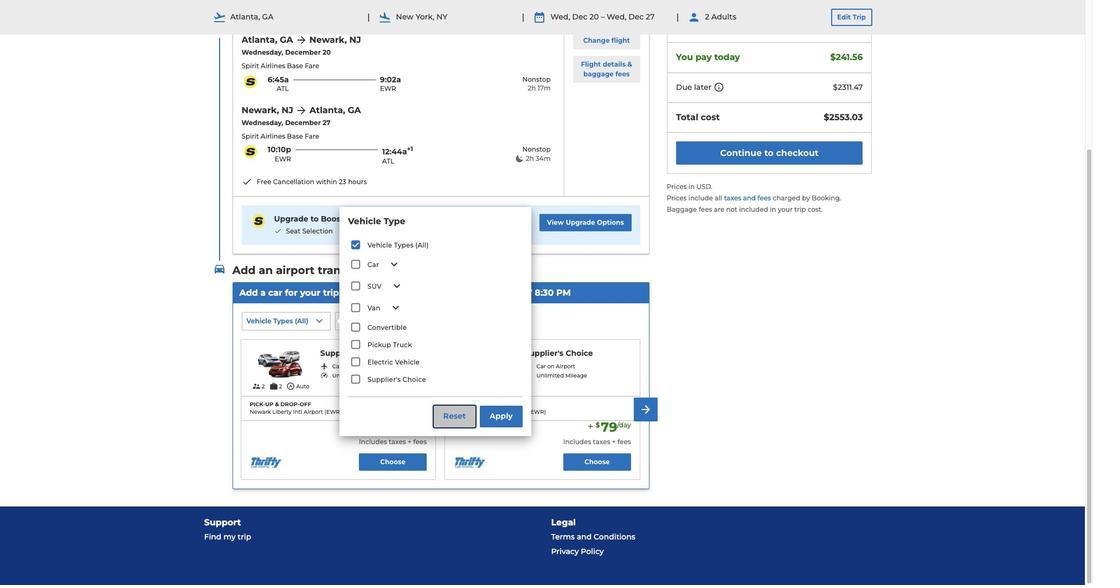Task type: locate. For each thing, give the bounding box(es) containing it.
types left (
[[273, 317, 293, 325]]

conditions
[[594, 532, 635, 542]]

edit
[[837, 13, 851, 21], [340, 317, 353, 325]]

0 vertical spatial airlines
[[261, 62, 285, 70]]

1 airlines from the top
[[261, 62, 285, 70]]

reset
[[443, 412, 466, 421]]

atl inside 6:45a atl
[[277, 85, 289, 93]]

wednesday, up the 10:10p
[[242, 119, 283, 127]]

trip inside prices in usd. prices include all taxes and fees charged by booking . baggage fees are not included in your trip cost.
[[794, 205, 806, 214]]

intl down auto
[[293, 409, 302, 416]]

20 for dec
[[589, 12, 599, 22]]

1 horizontal spatial choice
[[403, 376, 426, 384]]

types inside vehicle type dialog
[[394, 241, 414, 249]]

your
[[778, 205, 793, 214], [452, 264, 478, 277], [300, 288, 321, 298]]

0 horizontal spatial liberty
[[272, 409, 292, 416]]

fees
[[615, 70, 630, 78], [758, 194, 771, 202], [699, 205, 712, 214], [413, 438, 427, 446], [617, 438, 631, 446]]

| for 2 adults
[[676, 12, 679, 22]]

1 on from the left
[[343, 363, 350, 370]]

flight details & baggage fees link
[[573, 56, 640, 83]]

79
[[601, 420, 617, 435]]

& up pay now & save
[[479, 401, 483, 408]]

2 spirit from the top
[[242, 132, 259, 140]]

0 horizontal spatial newark
[[250, 409, 271, 416]]

pm
[[556, 288, 571, 298]]

0 horizontal spatial intl
[[293, 409, 302, 416]]

car right a
[[268, 288, 282, 298]]

2 fare from the top
[[305, 132, 319, 140]]

off up apply
[[504, 401, 515, 408]]

0 vertical spatial newark, nj
[[309, 35, 361, 45]]

newark, nj up wednesday, december 20 spirit airlines base fare
[[309, 35, 361, 45]]

wed, right the –
[[607, 12, 626, 22]]

pick- down van
[[355, 317, 372, 325]]

0 vertical spatial your
[[778, 205, 793, 214]]

0 horizontal spatial 27
[[323, 119, 330, 127]]

spirit for newark, nj
[[242, 132, 259, 140]]

0 vertical spatial december
[[285, 48, 321, 56]]

1 horizontal spatial (ewr)
[[529, 409, 546, 416]]

nj
[[349, 35, 361, 45], [282, 105, 293, 115]]

2 december from the top
[[285, 119, 321, 127]]

add for add a car for your trip from wed, dec 20 9:30 am to wed, dec 27 8:30 pm
[[239, 288, 258, 298]]

dec left the –
[[572, 12, 587, 22]]

0 horizontal spatial edit
[[340, 317, 353, 325]]

$241.56
[[830, 52, 863, 62]]

1 horizontal spatial choose
[[584, 458, 610, 466]]

cancellation down vehicle type
[[354, 227, 395, 235]]

choose button down 71
[[359, 454, 427, 471]]

taxes up not
[[724, 194, 741, 202]]

vehicle type
[[348, 216, 405, 226]]

2h 34m
[[526, 155, 551, 163]]

types left (all) in the left of the page
[[394, 241, 414, 249]]

1 spirit from the top
[[242, 62, 259, 70]]

choose for 2nd choose button from right
[[380, 458, 406, 466]]

flight up baggage
[[581, 60, 601, 68]]

airlines inside wednesday, december 20 spirit airlines base fare
[[261, 62, 285, 70]]

1 | from the left
[[367, 12, 370, 22]]

0 horizontal spatial pick-
[[250, 401, 265, 408]]

up down van
[[372, 317, 381, 325]]

0 vertical spatial atlanta,
[[230, 12, 260, 22]]

vehicle down the truck
[[395, 358, 420, 366]]

includes taxes + fees down $
[[563, 438, 631, 446]]

up to 2 pieces of luggage. image
[[269, 382, 278, 391]]

all
[[297, 317, 306, 325]]

1 horizontal spatial car
[[417, 264, 435, 277]]

2 horizontal spatial ga
[[348, 105, 361, 115]]

automatic transmission. image
[[286, 382, 295, 391]]

in down "charged"
[[770, 205, 776, 214]]

atl
[[277, 85, 289, 93], [382, 157, 394, 165]]

1 horizontal spatial and
[[577, 532, 592, 542]]

2 unlimited from the left
[[536, 372, 564, 379]]

find
[[204, 532, 221, 542]]

pick-up & drop-off newark liberty intl airport (ewr) down automatic transmission. icon
[[250, 401, 342, 416]]

1 wednesday, from the top
[[242, 48, 283, 56]]

1 horizontal spatial upgrade
[[566, 219, 595, 227]]

liberty up pay now & save
[[477, 409, 496, 416]]

spirit for atlanta, ga
[[242, 62, 259, 70]]

liberty
[[272, 409, 292, 416], [477, 409, 496, 416]]

1 horizontal spatial types
[[394, 241, 414, 249]]

included image
[[274, 228, 282, 236]]

fare inside wednesday, december 20 spirit airlines base fare
[[305, 62, 319, 70]]

20 inside wednesday, december 20 spirit airlines base fare
[[323, 48, 331, 56]]

choice
[[361, 349, 389, 358], [566, 349, 593, 358], [403, 376, 426, 384]]

nonstop for nonstop 2h 17m
[[522, 75, 551, 83]]

0 horizontal spatial trip
[[238, 532, 251, 542]]

1 vertical spatial edit
[[340, 317, 353, 325]]

+ down $ 79 /day
[[612, 438, 616, 446]]

1 vertical spatial spirit airlines-image image
[[242, 146, 259, 159]]

choose button down 79 at the right bottom of the page
[[563, 454, 631, 471]]

2 choose button from the left
[[563, 454, 631, 471]]

2h left 34m
[[526, 155, 534, 163]]

1 horizontal spatial includes
[[563, 438, 591, 446]]

choose down 79 at the right bottom of the page
[[584, 458, 610, 466]]

dec down rental
[[392, 288, 409, 298]]

december up 6:45a
[[285, 48, 321, 56]]

1 vertical spatial prices
[[667, 194, 687, 202]]

+ for 2nd choose button from right
[[408, 438, 412, 446]]

0 horizontal spatial ewr
[[275, 155, 291, 163]]

& right details on the right of the page
[[627, 60, 632, 68]]

and up 'pickup truck'
[[383, 317, 396, 325]]

/day left reset button
[[413, 421, 427, 429]]

1 horizontal spatial intl
[[497, 409, 506, 416]]

ewr down the 10:10p
[[275, 155, 291, 163]]

apply
[[490, 412, 513, 421]]

airlines for atlanta,
[[261, 62, 285, 70]]

off down auto
[[300, 401, 311, 408]]

newark, up wednesday, december 20 spirit airlines base fare
[[309, 35, 347, 45]]

car up 9:30
[[417, 264, 435, 277]]

trip inside support find my trip
[[238, 532, 251, 542]]

drop- up the truck
[[398, 317, 418, 325]]

1 base from the top
[[287, 62, 303, 70]]

1 horizontal spatial newark, nj
[[309, 35, 361, 45]]

rental
[[380, 264, 414, 277]]

and up included
[[743, 194, 756, 202]]

2 horizontal spatial 20
[[589, 12, 599, 22]]

nonstop for nonstop
[[522, 146, 551, 154]]

liberty down "up to 2 pieces of luggage." image
[[272, 409, 292, 416]]

your down "airport"
[[300, 288, 321, 298]]

add left a
[[239, 288, 258, 298]]

edit trip
[[837, 13, 866, 21]]

off inside 'button'
[[418, 317, 427, 325]]

an
[[259, 264, 273, 277]]

off
[[418, 317, 427, 325], [300, 401, 311, 408], [504, 401, 515, 408]]

12:44a
[[382, 147, 407, 157]]

newark, nj up wednesday, december 27 spirit airlines base fare
[[242, 105, 293, 115]]

1 horizontal spatial taxes
[[593, 438, 610, 446]]

0 horizontal spatial (ewr)
[[324, 409, 342, 416]]

0 vertical spatial 20
[[589, 12, 599, 22]]

wednesday, inside wednesday, december 27 spirit airlines base fare
[[242, 119, 283, 127]]

1 includes from the left
[[359, 438, 387, 446]]

spirit inside wednesday, december 20 spirit airlines base fare
[[242, 62, 259, 70]]

2h
[[528, 84, 536, 92], [526, 155, 534, 163]]

upgrade inside view upgrade options button
[[566, 219, 595, 227]]

airlines inside wednesday, december 27 spirit airlines base fare
[[261, 132, 285, 140]]

newark up pay at bottom left
[[454, 409, 475, 416]]

support
[[204, 518, 241, 528]]

base inside wednesday, december 20 spirit airlines base fare
[[287, 62, 303, 70]]

2 airlines from the top
[[261, 132, 285, 140]]

ewr down 9:02a on the left of page
[[380, 85, 396, 93]]

up
[[372, 317, 381, 325], [265, 401, 273, 408], [469, 401, 478, 408]]

0 vertical spatial add
[[232, 264, 256, 277]]

2 horizontal spatial 27
[[646, 12, 655, 22]]

/day
[[413, 421, 427, 429], [617, 421, 631, 429]]

(
[[295, 317, 297, 325]]

legal
[[551, 518, 576, 528]]

fee image
[[342, 228, 349, 236]]

december inside wednesday, december 20 spirit airlines base fare
[[285, 48, 321, 56]]

wednesday, december 20 spirit airlines base fare
[[242, 48, 331, 70]]

wed, down the trip!
[[476, 288, 499, 298]]

2 horizontal spatial car
[[536, 363, 546, 370]]

2 prices from the top
[[667, 194, 687, 202]]

vehicle for vehicle type
[[348, 216, 381, 226]]

and up "policy"
[[577, 532, 592, 542]]

2 unlimited mileage from the left
[[536, 372, 587, 379]]

boost
[[321, 214, 344, 224]]

wednesday, for newark,
[[242, 119, 283, 127]]

/day right $
[[617, 421, 631, 429]]

you pay today
[[676, 52, 740, 62]]

edit trip button
[[831, 9, 872, 26]]

0 horizontal spatial your
[[300, 288, 321, 298]]

1 vertical spatial spirit
[[242, 132, 259, 140]]

1 horizontal spatial pick-
[[355, 317, 372, 325]]

2 vertical spatial and
[[577, 532, 592, 542]]

upgrade
[[274, 214, 308, 224], [566, 219, 595, 227]]

view upgrade options button
[[539, 214, 632, 232]]

2 vertical spatial 20
[[412, 288, 423, 298]]

1 horizontal spatial /day
[[617, 421, 631, 429]]

transfer
[[318, 264, 362, 277]]

up up 'now'
[[469, 401, 478, 408]]

charged
[[773, 194, 800, 202]]

pick- up reset
[[454, 401, 469, 408]]

atlanta,
[[230, 12, 260, 22], [242, 35, 277, 45], [309, 105, 345, 115]]

wednesday,
[[242, 48, 283, 56], [242, 119, 283, 127]]

1 horizontal spatial unlimited
[[536, 372, 564, 379]]

pickup truck
[[367, 341, 412, 349]]

toggle tooltip image
[[714, 82, 725, 92]]

vehicle
[[348, 216, 381, 226], [367, 241, 392, 249], [246, 317, 271, 325], [395, 358, 420, 366]]

1 horizontal spatial drop-
[[398, 317, 418, 325]]

fees down details on the right of the page
[[615, 70, 630, 78]]

& down "up to 2 pieces of luggage." image
[[275, 401, 279, 408]]

1 choose from the left
[[380, 458, 406, 466]]

nonstop up 2h 34m
[[522, 146, 551, 154]]

1 pick-up & drop-off newark liberty intl airport (ewr) from the left
[[250, 401, 342, 416]]

cancellation right free
[[273, 178, 314, 186]]

2 horizontal spatial off
[[504, 401, 515, 408]]

0 horizontal spatial choice
[[361, 349, 389, 358]]

1 horizontal spatial mileage
[[565, 372, 587, 379]]

taxes down 79 at the right bottom of the page
[[593, 438, 610, 446]]

choose down 71
[[380, 458, 406, 466]]

1 prices from the top
[[667, 183, 687, 191]]

1 december from the top
[[285, 48, 321, 56]]

ewr for 10:10p
[[275, 155, 291, 163]]

edit for edit pick-up and drop-off
[[340, 317, 353, 325]]

ny
[[436, 12, 447, 22]]

for down "airport"
[[285, 288, 298, 298]]

0 horizontal spatial +
[[408, 438, 412, 446]]

1 vertical spatial nonstop
[[522, 146, 551, 154]]

edit down from
[[340, 317, 353, 325]]

choose for second choose button
[[584, 458, 610, 466]]

1 /day from the left
[[413, 421, 427, 429]]

adults
[[711, 12, 736, 22]]

1 vertical spatial atl
[[382, 157, 394, 165]]

1 horizontal spatial car on airport
[[536, 363, 575, 370]]

taxes
[[724, 194, 741, 202], [389, 438, 406, 446], [593, 438, 610, 446]]

trip right my
[[238, 532, 251, 542]]

2 | from the left
[[522, 12, 524, 22]]

3 | from the left
[[676, 12, 679, 22]]

2 spirit airlines-image image from the top
[[242, 146, 259, 159]]

base for newark, nj
[[287, 132, 303, 140]]

1 spirit airlines-image image from the top
[[242, 75, 259, 88]]

fare inside wednesday, december 27 spirit airlines base fare
[[305, 132, 319, 140]]

0 vertical spatial for
[[393, 214, 404, 224]]

2 vertical spatial ga
[[348, 105, 361, 115]]

0 horizontal spatial 20
[[323, 48, 331, 56]]

1 horizontal spatial newark
[[454, 409, 475, 416]]

newark down up to 2 people. image
[[250, 409, 271, 416]]

airlines
[[261, 62, 285, 70], [261, 132, 285, 140]]

december inside wednesday, december 27 spirit airlines base fare
[[285, 119, 321, 127]]

1 horizontal spatial trip
[[323, 288, 339, 298]]

0 horizontal spatial |
[[367, 12, 370, 22]]

0 horizontal spatial on
[[343, 363, 350, 370]]

upgrade up seat
[[274, 214, 308, 224]]

0 vertical spatial flight
[[685, 8, 707, 18]]

0 horizontal spatial choose button
[[359, 454, 427, 471]]

fees down 71 /day
[[413, 438, 427, 446]]

to
[[764, 148, 774, 158], [310, 214, 319, 224], [438, 264, 449, 277], [464, 288, 473, 298]]

vehicle down vehicle type
[[367, 241, 392, 249]]

–
[[601, 12, 605, 22]]

reset button
[[434, 406, 476, 428]]

newark, down 6:45a atl at top left
[[242, 105, 279, 115]]

taxes inside prices in usd. prices include all taxes and fees charged by booking . baggage fees are not included in your trip cost.
[[724, 194, 741, 202]]

0 vertical spatial base
[[287, 62, 303, 70]]

nonstop up 17m
[[522, 75, 551, 83]]

2 pick-up & drop-off newark liberty intl airport (ewr) from the left
[[454, 401, 546, 416]]

flights image
[[213, 23, 226, 36]]

2 wednesday, from the top
[[242, 119, 283, 127]]

0 horizontal spatial flight
[[581, 60, 601, 68]]

20
[[589, 12, 599, 22], [323, 48, 331, 56], [412, 288, 423, 298]]

airlines up 6:45a
[[261, 62, 285, 70]]

baggage
[[667, 205, 697, 214]]

includes taxes + fees down 71
[[359, 438, 427, 446]]

spirit inside wednesday, december 27 spirit airlines base fare
[[242, 132, 259, 140]]

types for (all)
[[394, 241, 414, 249]]

to up 9:30
[[438, 264, 449, 277]]

base inside wednesday, december 27 spirit airlines base fare
[[287, 132, 303, 140]]

airlines up the 10:10p
[[261, 132, 285, 140]]

2 horizontal spatial supplier's
[[525, 349, 563, 358]]

0 vertical spatial trip
[[794, 205, 806, 214]]

0 vertical spatial and
[[743, 194, 756, 202]]

2 /day from the left
[[617, 421, 631, 429]]

1 vertical spatial december
[[285, 119, 321, 127]]

choice inside vehicle type dialog
[[403, 376, 426, 384]]

up down "up to 2 pieces of luggage." image
[[265, 401, 273, 408]]

1 fare from the top
[[305, 62, 319, 70]]

1 choose button from the left
[[359, 454, 427, 471]]

spirit airlines-image image left 6:45a atl at top left
[[242, 75, 259, 88]]

34m
[[536, 155, 551, 163]]

van
[[367, 304, 380, 312]]

vehicle up fee icon
[[348, 216, 381, 226]]

0 vertical spatial wednesday,
[[242, 48, 283, 56]]

2 horizontal spatial and
[[743, 194, 756, 202]]

type
[[384, 216, 405, 226]]

pick-
[[355, 317, 372, 325], [250, 401, 265, 408], [454, 401, 469, 408]]

wednesday, december 27 spirit airlines base fare
[[242, 119, 330, 140]]

december for newark,
[[285, 48, 321, 56]]

add
[[232, 264, 256, 277], [239, 288, 258, 298]]

car
[[367, 261, 379, 269], [332, 363, 342, 370], [536, 363, 546, 370]]

base up 6:45a
[[287, 62, 303, 70]]

2 adults
[[705, 12, 736, 22]]

in left 'usd.'
[[688, 183, 695, 191]]

unlimited
[[332, 372, 360, 379], [536, 372, 564, 379]]

atlanta, ga
[[230, 12, 273, 22], [242, 35, 293, 45], [309, 105, 361, 115]]

pay now & save
[[458, 427, 507, 434]]

0 vertical spatial types
[[394, 241, 414, 249]]

airlines for newark,
[[261, 132, 285, 140]]

|
[[367, 12, 370, 22], [522, 12, 524, 22], [676, 12, 679, 22]]

71 /day
[[400, 420, 427, 435]]

edit inside 'button'
[[340, 317, 353, 325]]

0 horizontal spatial car on airport
[[332, 363, 371, 370]]

upgrade to boost it standard for only
[[274, 214, 425, 224]]

up to 2 people. image
[[252, 382, 261, 391]]

edit left trip
[[837, 13, 851, 21]]

your up am on the left of the page
[[452, 264, 478, 277]]

1 vertical spatial your
[[452, 264, 478, 277]]

checkout
[[776, 148, 819, 158]]

nonstop
[[522, 75, 551, 83], [522, 146, 551, 154]]

from
[[342, 288, 363, 298]]

2 choose from the left
[[584, 458, 610, 466]]

1 + from the left
[[408, 438, 412, 446]]

pick- inside 'button'
[[355, 317, 372, 325]]

2h left 17m
[[528, 84, 536, 92]]

fare for atlanta,
[[305, 132, 319, 140]]

0 vertical spatial nonstop
[[522, 75, 551, 83]]

york,
[[416, 12, 434, 22]]

base up the 10:10p
[[287, 132, 303, 140]]

supplier's inside vehicle type dialog
[[367, 376, 401, 384]]

2 up number of travelers
[[705, 12, 709, 22]]

flight up number
[[685, 8, 707, 18]]

to right 'continue'
[[764, 148, 774, 158]]

+ for second choose button
[[612, 438, 616, 446]]

intl up save
[[497, 409, 506, 416]]

2 includes taxes + fees from the left
[[563, 438, 631, 446]]

+ down 71
[[408, 438, 412, 446]]

wed, dec 20 – wed, dec 27
[[550, 12, 655, 22]]

0 horizontal spatial unlimited
[[332, 372, 360, 379]]

wednesday, inside wednesday, december 20 spirit airlines base fare
[[242, 48, 283, 56]]

drop- down automatic transmission. icon
[[280, 401, 300, 408]]

only
[[406, 214, 423, 224]]

2 includes from the left
[[563, 438, 591, 446]]

usd.
[[696, 183, 712, 191]]

9:02a
[[380, 75, 401, 84]]

1 horizontal spatial nj
[[349, 35, 361, 45]]

and
[[743, 194, 756, 202], [383, 317, 396, 325], [577, 532, 592, 542]]

1 horizontal spatial ewr
[[380, 85, 396, 93]]

1 horizontal spatial includes taxes + fees
[[563, 438, 631, 446]]

1 vertical spatial add
[[239, 288, 258, 298]]

ewr inside 10:10p ewr
[[275, 155, 291, 163]]

2 nonstop from the top
[[522, 146, 551, 154]]

cost
[[701, 112, 720, 122]]

0 vertical spatial atl
[[277, 85, 289, 93]]

1 liberty from the left
[[272, 409, 292, 416]]

/day inside $ 79 /day
[[617, 421, 631, 429]]

2 + from the left
[[612, 438, 616, 446]]

or
[[365, 264, 377, 277]]

ewr for 9:02a
[[380, 85, 396, 93]]

atl inside 12:44a +1 atl
[[382, 157, 394, 165]]

atl down 6:45a
[[277, 85, 289, 93]]

cancellation
[[273, 178, 314, 186], [354, 227, 395, 235]]

pick- down up to 2 people. image
[[250, 401, 265, 408]]

1 nonstop from the top
[[522, 75, 551, 83]]

1 vertical spatial flight
[[581, 60, 601, 68]]

1 vertical spatial in
[[770, 205, 776, 214]]

your down "charged"
[[778, 205, 793, 214]]

spirit airlines-image image
[[242, 75, 259, 88], [242, 146, 259, 159]]

upgrade right view
[[566, 219, 595, 227]]

+
[[408, 438, 412, 446], [612, 438, 616, 446]]

taxes down 71
[[389, 438, 406, 446]]

ewr inside 9:02a ewr
[[380, 85, 396, 93]]

0 horizontal spatial pick-up & drop-off newark liberty intl airport (ewr)
[[250, 401, 342, 416]]

0 vertical spatial fare
[[305, 62, 319, 70]]

wednesday, up 6:45a
[[242, 48, 283, 56]]

add left an
[[232, 264, 256, 277]]

types for (
[[273, 317, 293, 325]]

1 horizontal spatial choose button
[[563, 454, 631, 471]]

newark,
[[309, 35, 347, 45], [242, 105, 279, 115]]

1 (ewr) from the left
[[324, 409, 342, 416]]

1 horizontal spatial 27
[[522, 288, 532, 298]]

2 liberty from the left
[[477, 409, 496, 416]]

1 horizontal spatial |
[[522, 12, 524, 22]]

drop- up apply
[[485, 401, 504, 408]]

2 base from the top
[[287, 132, 303, 140]]

trip down the by
[[794, 205, 806, 214]]

airport
[[352, 363, 371, 370], [556, 363, 575, 370], [304, 409, 323, 416], [508, 409, 527, 416]]

2 right up to 2 people. image
[[262, 383, 265, 390]]

flight inside flight details & baggage fees
[[581, 60, 601, 68]]

edit inside button
[[837, 13, 851, 21]]

1 horizontal spatial newark,
[[309, 35, 347, 45]]

1 vertical spatial atlanta, ga
[[242, 35, 293, 45]]

vehicle for vehicle types (all)
[[367, 241, 392, 249]]

atl down 12:44a at the left top of page
[[382, 157, 394, 165]]

2 horizontal spatial |
[[676, 12, 679, 22]]



Task type: vqa. For each thing, say whether or not it's contained in the screenshot.
sourced
no



Task type: describe. For each thing, give the bounding box(es) containing it.
change
[[583, 36, 610, 44]]

fare for newark,
[[305, 62, 319, 70]]

continue to checkout button
[[676, 142, 863, 165]]

vehicle types ( all )
[[246, 317, 308, 325]]

privacy policy link
[[551, 545, 881, 560]]

fees down include
[[699, 205, 712, 214]]

supplier's choice image
[[250, 349, 312, 380]]

selection
[[302, 227, 333, 235]]

add an airport transfer or rental car to your trip!
[[232, 264, 504, 277]]

2 intl from the left
[[497, 409, 506, 416]]

wed, up van
[[366, 288, 389, 298]]

hours
[[348, 178, 367, 186]]

$ 79 /day
[[596, 420, 631, 435]]

8:30
[[535, 288, 554, 298]]

change flight link
[[573, 32, 640, 49]]

1 mileage from the left
[[361, 372, 383, 379]]

now
[[471, 427, 486, 434]]

20 for december
[[323, 48, 331, 56]]

to right am on the left of the page
[[464, 288, 473, 298]]

standard
[[354, 214, 390, 224]]

free
[[257, 178, 271, 186]]

supplier's choice inside vehicle type dialog
[[367, 376, 426, 384]]

flight for flight ticket
[[685, 8, 707, 18]]

flight details & baggage fees
[[581, 60, 632, 78]]

by
[[802, 194, 810, 202]]

1 vertical spatial car
[[268, 288, 282, 298]]

continue to checkout
[[720, 148, 819, 158]]

vehicle for vehicle types ( all )
[[246, 317, 271, 325]]

1 horizontal spatial 20
[[412, 288, 423, 298]]

1 intl from the left
[[293, 409, 302, 416]]

electric
[[367, 358, 393, 366]]

$2553.03
[[824, 112, 863, 122]]

find my trip link
[[204, 530, 534, 545]]

later
[[694, 82, 711, 92]]

privacy
[[551, 547, 579, 557]]

0 horizontal spatial off
[[300, 401, 311, 408]]

december for atlanta,
[[285, 119, 321, 127]]

6:45a atl
[[268, 75, 289, 93]]

0 vertical spatial car
[[417, 264, 435, 277]]

vehicle types (all)
[[367, 241, 429, 249]]

2 car on airport from the left
[[536, 363, 575, 370]]

2 mileage from the left
[[565, 372, 587, 379]]

1 vertical spatial trip
[[323, 288, 339, 298]]

airport
[[276, 264, 315, 277]]

baggage
[[583, 70, 614, 78]]

0 vertical spatial newark,
[[309, 35, 347, 45]]

1 vertical spatial ga
[[280, 35, 293, 45]]

1 horizontal spatial for
[[393, 214, 404, 224]]

1 vertical spatial atlanta,
[[242, 35, 277, 45]]

due
[[676, 82, 692, 92]]

2 vertical spatial atlanta, ga
[[309, 105, 361, 115]]

and inside 'button'
[[383, 317, 396, 325]]

2 horizontal spatial drop-
[[485, 401, 504, 408]]

pickup
[[367, 341, 391, 349]]

to up selection
[[310, 214, 319, 224]]

0 horizontal spatial taxes
[[389, 438, 406, 446]]

27 inside wednesday, december 27 spirit airlines base fare
[[323, 119, 330, 127]]

0 horizontal spatial newark, nj
[[242, 105, 293, 115]]

0 horizontal spatial up
[[265, 401, 273, 408]]

ticket
[[709, 8, 731, 18]]

policy
[[581, 547, 604, 557]]

up inside 'button'
[[372, 317, 381, 325]]

1 car on airport from the left
[[332, 363, 371, 370]]

1 newark from the left
[[250, 409, 271, 416]]

are
[[714, 205, 724, 214]]

number
[[676, 23, 708, 33]]

free cancellation within 23 hours
[[257, 178, 367, 186]]

0 horizontal spatial newark,
[[242, 105, 279, 115]]

23
[[339, 178, 346, 186]]

trip
[[853, 13, 866, 21]]

apply button
[[480, 406, 523, 428]]

cost.
[[808, 205, 823, 214]]

1 vertical spatial cancellation
[[354, 227, 395, 235]]

2 down trip
[[858, 23, 863, 33]]

2 horizontal spatial choice
[[566, 349, 593, 358]]

new york, ny
[[396, 12, 447, 22]]

| for new york, ny
[[367, 12, 370, 22]]

/day inside 71 /day
[[413, 421, 427, 429]]

spirit airlines logo image
[[250, 214, 266, 228]]

pay
[[458, 427, 469, 434]]

2 on from the left
[[547, 363, 554, 370]]

a
[[260, 288, 266, 298]]

you
[[676, 52, 693, 62]]

add a car for your trip from wed, dec 20 9:30 am to wed, dec 27 8:30 pm
[[239, 288, 571, 298]]

2 horizontal spatial up
[[469, 401, 478, 408]]

0 vertical spatial cancellation
[[273, 178, 314, 186]]

flight ticket
[[685, 8, 731, 18]]

number of travelers
[[676, 23, 753, 33]]

today
[[714, 52, 740, 62]]

2 right "up to 2 pieces of luggage." image
[[279, 383, 282, 390]]

6:45a
[[268, 75, 289, 84]]

taxes and fees link
[[724, 194, 773, 202]]

fees up included
[[758, 194, 771, 202]]

of
[[710, 23, 718, 33]]

base for atlanta, ga
[[287, 62, 303, 70]]

car inside vehicle type dialog
[[367, 261, 379, 269]]

change flight
[[583, 36, 630, 44]]

0 vertical spatial ga
[[262, 12, 273, 22]]

dec down the trip!
[[502, 288, 519, 298]]

and inside legal terms and conditions privacy policy
[[577, 532, 592, 542]]

1 unlimited mileage from the left
[[332, 372, 383, 379]]

1 vertical spatial nj
[[282, 105, 293, 115]]

0 vertical spatial in
[[688, 183, 695, 191]]

| for wed, dec 20 – wed, dec 27
[[522, 12, 524, 22]]

suv
[[367, 282, 382, 291]]

wed, left the –
[[550, 12, 570, 22]]

0 horizontal spatial upgrade
[[274, 214, 308, 224]]

$2311.47
[[833, 82, 863, 92]]

0 vertical spatial atlanta, ga
[[230, 12, 273, 22]]

2 horizontal spatial pick-
[[454, 401, 469, 408]]

1 unlimited from the left
[[332, 372, 360, 379]]

1 horizontal spatial in
[[770, 205, 776, 214]]

vehicle type dialog
[[335, 202, 536, 441]]

2 vertical spatial your
[[300, 288, 321, 298]]

spirit airlines-image image for atlanta,
[[242, 75, 259, 88]]

0 horizontal spatial for
[[285, 288, 298, 298]]

total
[[676, 112, 698, 122]]

dec up flight
[[628, 12, 644, 22]]

edit pick-up and drop-off button
[[335, 312, 432, 331]]

it
[[346, 214, 352, 224]]

2 vertical spatial atlanta,
[[309, 105, 345, 115]]

support find my trip
[[204, 518, 251, 542]]

1 includes taxes + fees from the left
[[359, 438, 427, 446]]

spirit airlines-image image for newark,
[[242, 146, 259, 159]]

0 horizontal spatial supplier's
[[320, 349, 359, 358]]

1 vertical spatial 2h
[[526, 155, 534, 163]]

include
[[688, 194, 713, 202]]

am
[[447, 288, 462, 298]]

edit pick-up and drop-off
[[340, 317, 427, 325]]

2 (ewr) from the left
[[529, 409, 546, 416]]

to inside button
[[764, 148, 774, 158]]

flight for flight details & baggage fees
[[581, 60, 601, 68]]

2 newark from the left
[[454, 409, 475, 416]]

add for add an airport transfer or rental car to your trip!
[[232, 264, 256, 277]]

legal terms and conditions privacy policy
[[551, 518, 635, 557]]

travelers
[[720, 23, 753, 33]]

2h inside nonstop 2h 17m
[[528, 84, 536, 92]]

& left save
[[487, 427, 491, 434]]

and inside prices in usd. prices include all taxes and fees charged by booking . baggage fees are not included in your trip cost.
[[743, 194, 756, 202]]

& inside flight details & baggage fees
[[627, 60, 632, 68]]

trip!
[[481, 264, 504, 277]]

cars image
[[213, 263, 226, 276]]

fees down $ 79 /day
[[617, 438, 631, 446]]

12:44a +1 atl
[[382, 146, 413, 165]]

0 horizontal spatial drop-
[[280, 401, 300, 408]]

total cost
[[676, 112, 720, 122]]

2 vertical spatial 27
[[522, 288, 532, 298]]

truck
[[393, 341, 412, 349]]

wednesday, for atlanta,
[[242, 48, 283, 56]]

new
[[396, 12, 413, 22]]

continue
[[720, 148, 762, 158]]

9:02a ewr
[[380, 75, 401, 93]]

options
[[597, 219, 624, 227]]

view upgrade options
[[547, 219, 624, 227]]

electric vehicle
[[367, 358, 420, 366]]

10:10p
[[268, 145, 291, 155]]

nonstop 2h 17m
[[522, 75, 551, 92]]

terms and conditions link
[[551, 530, 881, 545]]

edit for edit trip
[[837, 13, 851, 21]]

fees inside flight details & baggage fees
[[615, 70, 630, 78]]

0 horizontal spatial car
[[332, 363, 342, 370]]

due later
[[676, 82, 711, 92]]

your inside prices in usd. prices include all taxes and fees charged by booking . baggage fees are not included in your trip cost.
[[778, 205, 793, 214]]

drop- inside the edit pick-up and drop-off 'button'
[[398, 317, 418, 325]]



